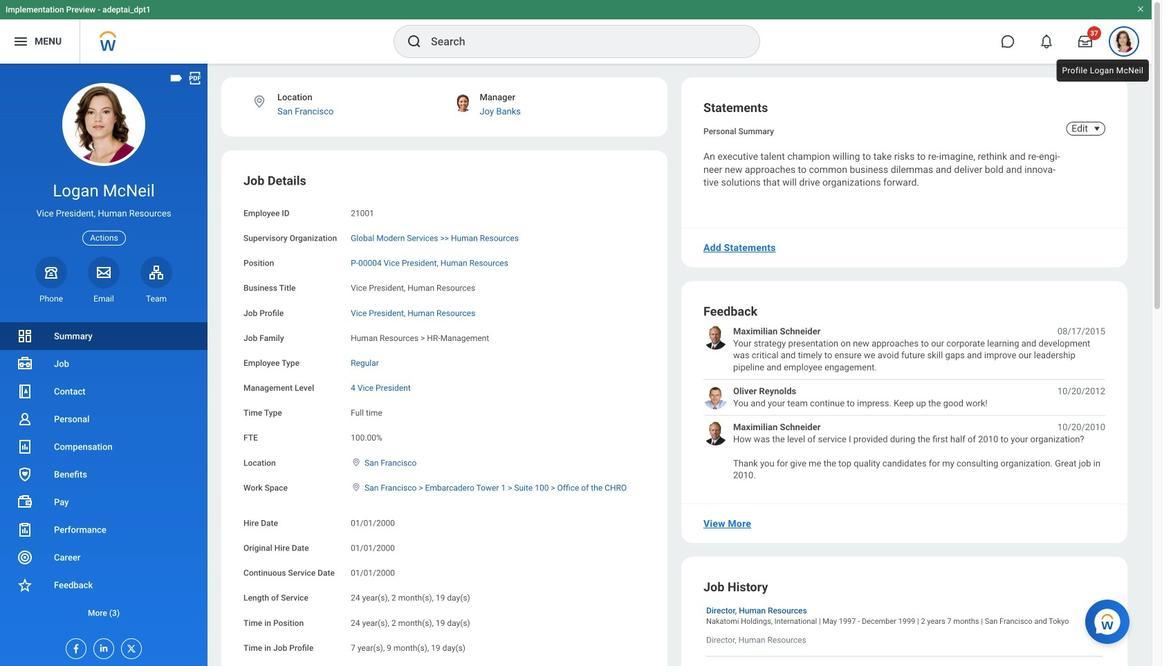 Task type: vqa. For each thing, say whether or not it's contained in the screenshot.
the No
no



Task type: describe. For each thing, give the bounding box(es) containing it.
tag image
[[169, 71, 184, 86]]

facebook image
[[66, 639, 82, 655]]

personal image
[[17, 411, 33, 428]]

search image
[[406, 33, 423, 50]]

1 employee's photo (maximilian schneider) image from the top
[[704, 326, 728, 350]]

view printable version (pdf) image
[[188, 71, 203, 86]]

0 horizontal spatial list
[[0, 323, 208, 627]]

personal summary element
[[704, 124, 774, 136]]

0 vertical spatial location image
[[252, 94, 267, 109]]

career image
[[17, 549, 33, 566]]

x image
[[122, 639, 137, 655]]

1 vertical spatial location image
[[351, 458, 362, 467]]

navigation pane region
[[0, 64, 208, 666]]

2 vertical spatial location image
[[351, 483, 362, 492]]

compensation image
[[17, 439, 33, 455]]

team logan mcneil element
[[140, 293, 172, 304]]

employee's photo (oliver reynolds) image
[[704, 385, 728, 410]]

pay image
[[17, 494, 33, 511]]

Search Workday  search field
[[431, 26, 732, 57]]

full time element
[[351, 406, 383, 418]]



Task type: locate. For each thing, give the bounding box(es) containing it.
2 employee's photo (maximilian schneider) image from the top
[[704, 421, 728, 446]]

performance image
[[17, 522, 33, 538]]

employee's photo (maximilian schneider) image down employee's photo (oliver reynolds) at the bottom of the page
[[704, 421, 728, 446]]

benefits image
[[17, 466, 33, 483]]

notifications large image
[[1040, 35, 1054, 48]]

0 vertical spatial employee's photo (maximilian schneider) image
[[704, 326, 728, 350]]

1 vertical spatial employee's photo (maximilian schneider) image
[[704, 421, 728, 446]]

contact image
[[17, 383, 33, 400]]

profile logan mcneil image
[[1114, 30, 1136, 55]]

phone image
[[42, 264, 61, 281]]

view team image
[[148, 264, 165, 281]]

caret down image
[[1089, 123, 1106, 134]]

feedback image
[[17, 577, 33, 594]]

tooltip
[[1054, 57, 1152, 84]]

banner
[[0, 0, 1152, 64]]

inbox large image
[[1079, 35, 1093, 48]]

close environment banner image
[[1137, 5, 1145, 13]]

justify image
[[12, 33, 29, 50]]

job image
[[17, 356, 33, 372]]

employee's photo (maximilian schneider) image up employee's photo (oliver reynolds) at the bottom of the page
[[704, 326, 728, 350]]

linkedin image
[[94, 639, 109, 654]]

employee's photo (maximilian schneider) image
[[704, 326, 728, 350], [704, 421, 728, 446]]

location image
[[252, 94, 267, 109], [351, 458, 362, 467], [351, 483, 362, 492]]

email logan mcneil element
[[88, 293, 120, 304]]

1 horizontal spatial list
[[704, 326, 1106, 482]]

list
[[0, 323, 208, 627], [704, 326, 1106, 482]]

mail image
[[96, 264, 112, 281]]

phone logan mcneil element
[[35, 293, 67, 304]]

summary image
[[17, 328, 33, 345]]

group
[[244, 173, 646, 655]]



